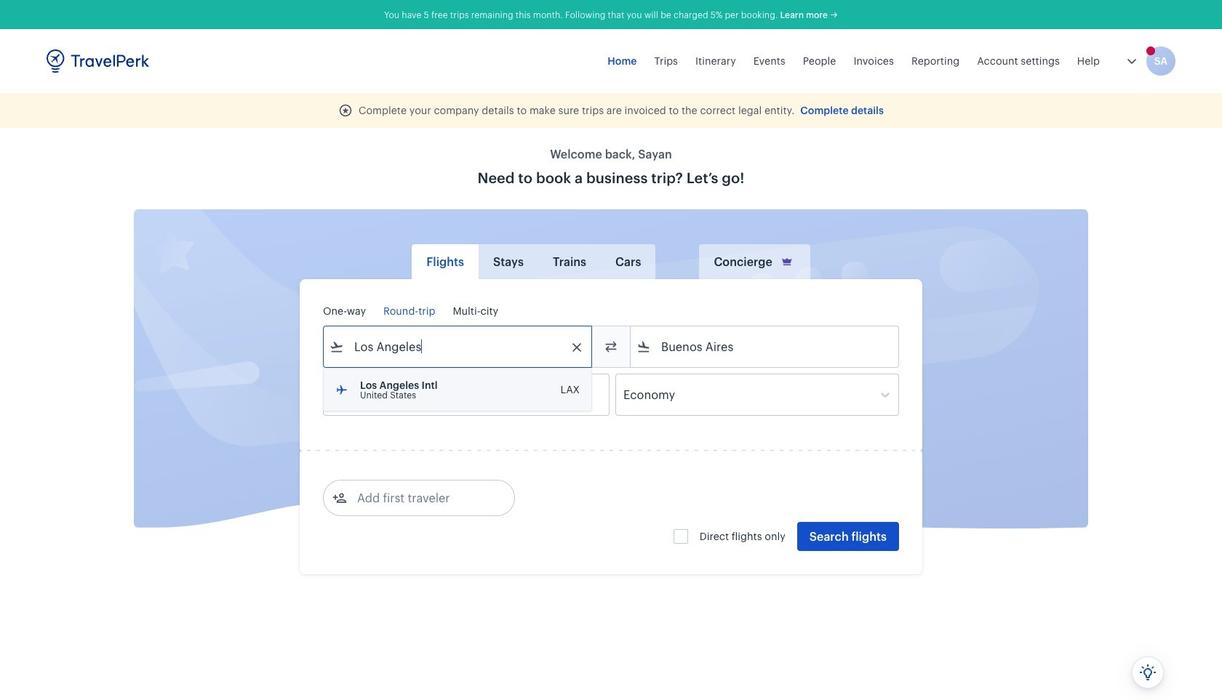 Task type: vqa. For each thing, say whether or not it's contained in the screenshot.
United Airlines icon
no



Task type: describe. For each thing, give the bounding box(es) containing it.
Depart text field
[[344, 375, 420, 415]]

Return text field
[[431, 375, 506, 415]]

Add first traveler search field
[[347, 487, 498, 510]]



Task type: locate. For each thing, give the bounding box(es) containing it.
To search field
[[651, 335, 880, 359]]

From search field
[[344, 335, 573, 359]]



